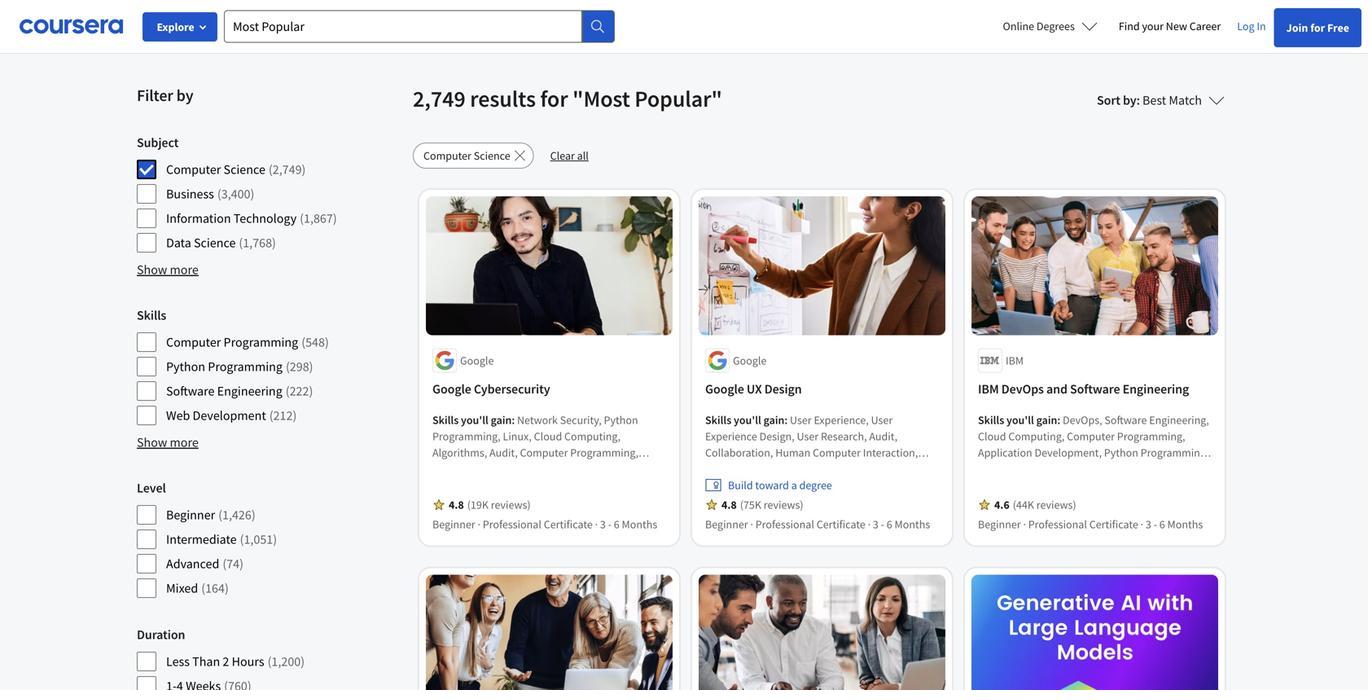 Task type: locate. For each thing, give the bounding box(es) containing it.
0 horizontal spatial beginner · professional certificate · 3 - 6 months
[[433, 517, 658, 532]]

2 horizontal spatial you'll
[[1007, 413, 1035, 427]]

1 product from the left
[[753, 462, 791, 476]]

2 horizontal spatial gain
[[1037, 413, 1058, 427]]

2 3 from the left
[[873, 517, 879, 532]]

professional down 4.6 (44k reviews)
[[1029, 517, 1088, 532]]

0 vertical spatial development
[[193, 407, 266, 424]]

2 horizontal spatial certificate
[[1090, 517, 1139, 532]]

3 gain from the left
[[1037, 413, 1058, 427]]

0 vertical spatial 2,749
[[413, 84, 466, 113]]

4.8 (19k reviews)
[[449, 497, 531, 512]]

ibm
[[1006, 353, 1024, 368], [979, 381, 999, 397]]

1,426
[[222, 507, 252, 523]]

google up google ux design
[[733, 353, 767, 368]]

less
[[166, 653, 190, 670]]

development down "development,"
[[855, 478, 919, 492]]

reviews) right (19k
[[491, 497, 531, 512]]

you'll down google cybersecurity
[[461, 413, 489, 427]]

more down data
[[170, 262, 199, 278]]

gain down and
[[1037, 413, 1058, 427]]

2 show more button from the top
[[137, 433, 199, 452]]

3 6 from the left
[[1160, 517, 1166, 532]]

user experience, user experience design, user research, audit, collaboration, human computer interaction, planning, product design, product development, social media, web design, web development tools
[[706, 413, 938, 509]]

science for computer science ( 2,749 )
[[224, 161, 266, 178]]

1 beginner · professional certificate · 3 - 6 months from the left
[[433, 517, 658, 532]]

skills inside group
[[137, 307, 166, 323]]

3 professional from the left
[[1029, 517, 1088, 532]]

4.6 (44k reviews)
[[995, 497, 1077, 512]]

0 vertical spatial design,
[[760, 429, 795, 444]]

show
[[137, 262, 167, 278], [137, 434, 167, 451]]

intermediate
[[166, 531, 237, 548]]

0 horizontal spatial gain
[[491, 413, 512, 427]]

3 for google cybersecurity
[[600, 517, 606, 532]]

3 certificate from the left
[[1090, 517, 1139, 532]]

science inside button
[[474, 148, 511, 163]]

:
[[1137, 92, 1141, 108], [512, 413, 515, 427], [785, 413, 788, 427], [1058, 413, 1061, 427]]

experience
[[706, 429, 758, 444]]

0 horizontal spatial engineering
[[217, 383, 283, 399]]

0 horizontal spatial skills you'll gain :
[[433, 413, 517, 427]]

3 · from the left
[[751, 517, 754, 532]]

product up toward at the right bottom of the page
[[753, 462, 791, 476]]

1 horizontal spatial engineering
[[1123, 381, 1190, 397]]

design
[[765, 381, 802, 397]]

product
[[753, 462, 791, 476], [831, 462, 869, 476]]

professional for ibm devops and software engineering
[[1029, 517, 1088, 532]]

computer up business
[[166, 161, 221, 178]]

by right filter
[[177, 85, 194, 106]]

1 you'll from the left
[[461, 413, 489, 427]]

by right sort
[[1124, 92, 1137, 108]]

1 show from the top
[[137, 262, 167, 278]]

( up the 298
[[302, 334, 306, 350]]

1 · from the left
[[478, 517, 481, 532]]

you'll
[[461, 413, 489, 427], [734, 413, 762, 427], [1007, 413, 1035, 427]]

engineering inside ibm devops and software engineering link
[[1123, 381, 1190, 397]]

3 reviews) from the left
[[1037, 497, 1077, 512]]

1 horizontal spatial beginner · professional certificate · 3 - 6 months
[[706, 517, 931, 532]]

design, up degree
[[793, 462, 828, 476]]

popular"
[[635, 84, 723, 113]]

professional for google cybersecurity
[[483, 517, 542, 532]]

1 certificate from the left
[[544, 517, 593, 532]]

show more button down data
[[137, 260, 199, 279]]

0 horizontal spatial development
[[193, 407, 266, 424]]

2 horizontal spatial reviews)
[[1037, 497, 1077, 512]]

design, down human on the bottom of the page
[[794, 478, 829, 492]]

log in link
[[1230, 16, 1275, 36]]

( down 1,426
[[240, 531, 244, 548]]

information technology ( 1,867 )
[[166, 210, 337, 227]]

audit,
[[870, 429, 898, 444]]

show more button up level
[[137, 433, 199, 452]]

computer inside button
[[424, 148, 472, 163]]

1 vertical spatial show more
[[137, 434, 199, 451]]

1 6 from the left
[[614, 517, 620, 532]]

2 horizontal spatial skills you'll gain :
[[979, 413, 1063, 427]]

2 horizontal spatial 3
[[1146, 517, 1152, 532]]

development down software engineering ( 222 ) on the bottom of the page
[[193, 407, 266, 424]]

google left ux
[[706, 381, 745, 397]]

1 reviews) from the left
[[491, 497, 531, 512]]

2,749 up technology on the left of page
[[273, 161, 302, 178]]

engineering inside skills group
[[217, 383, 283, 399]]

1 horizontal spatial certificate
[[817, 517, 866, 532]]

months for ibm devops and software engineering
[[1168, 517, 1204, 532]]

for left "most
[[541, 84, 568, 113]]

show more button for web
[[137, 433, 199, 452]]

2 horizontal spatial -
[[1154, 517, 1158, 532]]

1 vertical spatial show
[[137, 434, 167, 451]]

: down design
[[785, 413, 788, 427]]

reviews) right (44k
[[1037, 497, 1077, 512]]

1 professional from the left
[[483, 517, 542, 532]]

0 horizontal spatial 4.8
[[449, 497, 464, 512]]

0 vertical spatial for
[[1311, 20, 1326, 35]]

2,749 results for "most popular"
[[413, 84, 723, 113]]

skills you'll gain : for ibm
[[979, 413, 1063, 427]]

clear
[[551, 148, 575, 163]]

2,749
[[413, 84, 466, 113], [273, 161, 302, 178]]

science
[[474, 148, 511, 163], [224, 161, 266, 178], [194, 235, 236, 251]]

0 horizontal spatial web
[[166, 407, 190, 424]]

1 vertical spatial ibm
[[979, 381, 999, 397]]

join for free
[[1287, 20, 1350, 35]]

google left cybersecurity
[[433, 381, 472, 397]]

computer down results
[[424, 148, 472, 163]]

0 horizontal spatial ibm
[[979, 381, 999, 397]]

beginner · professional certificate · 3 - 6 months for google cybersecurity
[[433, 517, 658, 532]]

web development ( 212 )
[[166, 407, 297, 424]]

1 vertical spatial 2,749
[[273, 161, 302, 178]]

1 horizontal spatial 4.8
[[722, 497, 737, 512]]

0 vertical spatial ibm
[[1006, 353, 1024, 368]]

skills you'll gain :
[[433, 413, 517, 427], [706, 413, 790, 427], [979, 413, 1063, 427]]

show more for data science ( 1,768 )
[[137, 262, 199, 278]]

164
[[205, 580, 225, 596]]

for right join
[[1311, 20, 1326, 35]]

0 horizontal spatial 6
[[614, 517, 620, 532]]

web left "a"
[[771, 478, 792, 492]]

3 3 from the left
[[1146, 517, 1152, 532]]

months for google cybersecurity
[[622, 517, 658, 532]]

(75k
[[740, 497, 762, 512]]

show down data
[[137, 262, 167, 278]]

beginner up intermediate
[[166, 507, 215, 523]]

2 4.8 from the left
[[722, 497, 737, 512]]

1 horizontal spatial development
[[855, 478, 919, 492]]

1 horizontal spatial you'll
[[734, 413, 762, 427]]

-
[[608, 517, 612, 532], [881, 517, 885, 532], [1154, 517, 1158, 532]]

programming down computer programming ( 548 )
[[208, 359, 283, 375]]

you'll for google
[[461, 413, 489, 427]]

1 months from the left
[[622, 517, 658, 532]]

2 reviews) from the left
[[764, 497, 804, 512]]

professional down 4.8 (19k reviews)
[[483, 517, 542, 532]]

1 vertical spatial development
[[855, 478, 919, 492]]

skills up experience at right
[[706, 413, 732, 427]]

2 horizontal spatial professional
[[1029, 517, 1088, 532]]

1 show more button from the top
[[137, 260, 199, 279]]

1 horizontal spatial 6
[[887, 517, 893, 532]]

2 show more from the top
[[137, 434, 199, 451]]

2 show from the top
[[137, 434, 167, 451]]

)
[[302, 161, 306, 178], [251, 186, 255, 202], [333, 210, 337, 227], [272, 235, 276, 251], [325, 334, 329, 350], [309, 359, 313, 375], [309, 383, 313, 399], [293, 407, 297, 424], [252, 507, 256, 523], [273, 531, 277, 548], [240, 556, 244, 572], [225, 580, 229, 596], [301, 653, 305, 670]]

sort by : best match
[[1098, 92, 1203, 108]]

1 horizontal spatial product
[[831, 462, 869, 476]]

3 beginner · professional certificate · 3 - 6 months from the left
[[979, 517, 1204, 532]]

python
[[166, 359, 205, 375]]

0 horizontal spatial months
[[622, 517, 658, 532]]

design, up human on the bottom of the page
[[760, 429, 795, 444]]

engineering
[[1123, 381, 1190, 397], [217, 383, 283, 399]]

online degrees
[[1003, 19, 1075, 33]]

1 vertical spatial show more button
[[137, 433, 199, 452]]

more down web development ( 212 )
[[170, 434, 199, 451]]

4.8 left '(75k'
[[722, 497, 737, 512]]

1 horizontal spatial -
[[881, 517, 885, 532]]

user
[[790, 413, 812, 427], [871, 413, 893, 427], [797, 429, 819, 444]]

1 horizontal spatial for
[[1311, 20, 1326, 35]]

gain down google cybersecurity
[[491, 413, 512, 427]]

computer
[[424, 148, 472, 163], [166, 161, 221, 178], [166, 334, 221, 350], [813, 445, 861, 460]]

ux
[[747, 381, 762, 397]]

you'll down devops
[[1007, 413, 1035, 427]]

2 horizontal spatial beginner · professional certificate · 3 - 6 months
[[979, 517, 1204, 532]]

development
[[193, 407, 266, 424], [855, 478, 919, 492]]

0 horizontal spatial product
[[753, 462, 791, 476]]

software down python
[[166, 383, 215, 399]]

None search field
[[224, 10, 615, 43]]

5 · from the left
[[1024, 517, 1027, 532]]

log in
[[1238, 19, 1267, 33]]

computer science
[[424, 148, 511, 163]]

( down information technology ( 1,867 )
[[239, 235, 243, 251]]

2 more from the top
[[170, 434, 199, 451]]

skills you'll gain : down devops
[[979, 413, 1063, 427]]

1 horizontal spatial by
[[1124, 92, 1137, 108]]

1 horizontal spatial skills you'll gain :
[[706, 413, 790, 427]]

4.8 for 4.8 (19k reviews)
[[449, 497, 464, 512]]

join
[[1287, 20, 1309, 35]]

1 horizontal spatial reviews)
[[764, 497, 804, 512]]

1 horizontal spatial ibm
[[1006, 353, 1024, 368]]

and
[[1047, 381, 1068, 397]]

0 horizontal spatial 3
[[600, 517, 606, 532]]

certificate
[[544, 517, 593, 532], [817, 517, 866, 532], [1090, 517, 1139, 532]]

gain down design
[[764, 413, 785, 427]]

cybersecurity
[[474, 381, 550, 397]]

reviews) for ibm
[[1037, 497, 1077, 512]]

1 4.8 from the left
[[449, 497, 464, 512]]

1 gain from the left
[[491, 413, 512, 427]]

human
[[776, 445, 811, 460]]

more for data
[[170, 262, 199, 278]]

beginner down (19k
[[433, 517, 476, 532]]

0 vertical spatial show more
[[137, 262, 199, 278]]

1 vertical spatial for
[[541, 84, 568, 113]]

show more down data
[[137, 262, 199, 278]]

1 horizontal spatial professional
[[756, 517, 815, 532]]

beginner · professional certificate · 3 - 6 months down 4.6 (44k reviews)
[[979, 517, 1204, 532]]

skills you'll gain : down google cybersecurity
[[433, 413, 517, 427]]

degrees
[[1037, 19, 1075, 33]]

1 vertical spatial programming
[[208, 359, 283, 375]]

reviews) down build toward a degree
[[764, 497, 804, 512]]

show up level
[[137, 434, 167, 451]]

show for data science
[[137, 262, 167, 278]]

0 horizontal spatial 2,749
[[273, 161, 302, 178]]

computer up python
[[166, 334, 221, 350]]

( up intermediate ( 1,051 ) in the bottom of the page
[[219, 507, 222, 523]]

build toward a degree
[[728, 478, 833, 492]]

professional
[[483, 517, 542, 532], [756, 517, 815, 532], [1029, 517, 1088, 532]]

3 - from the left
[[1154, 517, 1158, 532]]

1 horizontal spatial gain
[[764, 413, 785, 427]]

·
[[478, 517, 481, 532], [595, 517, 598, 532], [751, 517, 754, 532], [868, 517, 871, 532], [1024, 517, 1027, 532], [1141, 517, 1144, 532]]

: left best
[[1137, 92, 1141, 108]]

1 skills you'll gain : from the left
[[433, 413, 517, 427]]

ibm left devops
[[979, 381, 999, 397]]

design,
[[760, 429, 795, 444], [793, 462, 828, 476], [794, 478, 829, 492]]

development inside the user experience, user experience design, user research, audit, collaboration, human computer interaction, planning, product design, product development, social media, web design, web development tools
[[855, 478, 919, 492]]

0 horizontal spatial -
[[608, 517, 612, 532]]

devops
[[1002, 381, 1044, 397]]

2 vertical spatial design,
[[794, 478, 829, 492]]

1 - from the left
[[608, 517, 612, 532]]

1 3 from the left
[[600, 517, 606, 532]]

product down the research,
[[831, 462, 869, 476]]

1 vertical spatial design,
[[793, 462, 828, 476]]

2 certificate from the left
[[817, 517, 866, 532]]

1 show more from the top
[[137, 262, 199, 278]]

beginner · professional certificate · 3 - 6 months down degree
[[706, 517, 931, 532]]

ibm for ibm
[[1006, 353, 1024, 368]]

best
[[1143, 92, 1167, 108]]

3 skills you'll gain : from the left
[[979, 413, 1063, 427]]

beginner · professional certificate · 3 - 6 months down 4.8 (19k reviews)
[[433, 517, 658, 532]]

computer inside skills group
[[166, 334, 221, 350]]

filter
[[137, 85, 173, 106]]

show more up level
[[137, 434, 199, 451]]

skills
[[137, 307, 166, 323], [433, 413, 459, 427], [706, 413, 732, 427], [979, 413, 1005, 427]]

0 horizontal spatial certificate
[[544, 517, 593, 532]]

by
[[177, 85, 194, 106], [1124, 92, 1137, 108]]

0 vertical spatial show more button
[[137, 260, 199, 279]]

reviews) for google
[[491, 497, 531, 512]]

months
[[622, 517, 658, 532], [895, 517, 931, 532], [1168, 517, 1204, 532]]

4.8 for 4.8 (75k reviews)
[[722, 497, 737, 512]]

programming up python programming ( 298 ) in the bottom of the page
[[224, 334, 298, 350]]

computer inside subject group
[[166, 161, 221, 178]]

( right hours
[[268, 653, 272, 670]]

2 horizontal spatial months
[[1168, 517, 1204, 532]]

google cybersecurity
[[433, 381, 550, 397]]

3 months from the left
[[1168, 517, 1204, 532]]

1 horizontal spatial months
[[895, 517, 931, 532]]

( inside "duration" group
[[268, 653, 272, 670]]

1,051
[[244, 531, 273, 548]]

1 vertical spatial more
[[170, 434, 199, 451]]

0 horizontal spatial professional
[[483, 517, 542, 532]]

show more button for data
[[137, 260, 199, 279]]

ibm up devops
[[1006, 353, 1024, 368]]

0 horizontal spatial software
[[166, 383, 215, 399]]

0 horizontal spatial you'll
[[461, 413, 489, 427]]

skills down google cybersecurity
[[433, 413, 459, 427]]

2 horizontal spatial 6
[[1160, 517, 1166, 532]]

0 vertical spatial programming
[[224, 334, 298, 350]]

3 you'll from the left
[[1007, 413, 1035, 427]]

2,749 up computer science
[[413, 84, 466, 113]]

skills you'll gain : up experience at right
[[706, 413, 790, 427]]

1 more from the top
[[170, 262, 199, 278]]

(19k
[[467, 497, 489, 512]]

science down information
[[194, 235, 236, 251]]

beginner · professional certificate · 3 - 6 months
[[433, 517, 658, 532], [706, 517, 931, 532], [979, 517, 1204, 532]]

2 months from the left
[[895, 517, 931, 532]]

0 vertical spatial show
[[137, 262, 167, 278]]

certificate for ibm devops and software engineering
[[1090, 517, 1139, 532]]

2 product from the left
[[831, 462, 869, 476]]

programming
[[224, 334, 298, 350], [208, 359, 283, 375]]

mixed
[[166, 580, 198, 596]]

2 professional from the left
[[756, 517, 815, 532]]

software right and
[[1071, 381, 1121, 397]]

4.8 left (19k
[[449, 497, 464, 512]]

you'll up experience at right
[[734, 413, 762, 427]]

0 horizontal spatial by
[[177, 85, 194, 106]]

web right "a"
[[831, 478, 852, 492]]

What do you want to learn? text field
[[224, 10, 583, 43]]

222
[[290, 383, 309, 399]]

science down results
[[474, 148, 511, 163]]

web down python
[[166, 407, 190, 424]]

0 vertical spatial more
[[170, 262, 199, 278]]

1 horizontal spatial 3
[[873, 517, 879, 532]]

less than 2 hours ( 1,200 )
[[166, 653, 305, 670]]

professional down 4.8 (75k reviews)
[[756, 517, 815, 532]]

3
[[600, 517, 606, 532], [873, 517, 879, 532], [1146, 517, 1152, 532]]

google
[[460, 353, 494, 368], [733, 353, 767, 368], [433, 381, 472, 397], [706, 381, 745, 397]]

0 horizontal spatial reviews)
[[491, 497, 531, 512]]

computer down the research,
[[813, 445, 861, 460]]

2 skills you'll gain : from the left
[[706, 413, 790, 427]]

skills up python
[[137, 307, 166, 323]]

1 horizontal spatial 2,749
[[413, 84, 466, 113]]

google up google cybersecurity
[[460, 353, 494, 368]]

all
[[577, 148, 589, 163]]

548
[[306, 334, 325, 350]]

science up the '3,400'
[[224, 161, 266, 178]]



Task type: vqa. For each thing, say whether or not it's contained in the screenshot.
middle 3
yes



Task type: describe. For each thing, give the bounding box(es) containing it.
2 - from the left
[[881, 517, 885, 532]]

2
[[223, 653, 229, 670]]

development inside skills group
[[193, 407, 266, 424]]

match
[[1170, 92, 1203, 108]]

subject group
[[137, 133, 403, 253]]

clear all
[[551, 148, 589, 163]]

computer science button
[[413, 143, 534, 169]]

6 · from the left
[[1141, 517, 1144, 532]]

planning,
[[706, 462, 751, 476]]

hours
[[232, 653, 264, 670]]

software engineering ( 222 )
[[166, 383, 313, 399]]

ibm devops and software engineering
[[979, 381, 1190, 397]]

software inside skills group
[[166, 383, 215, 399]]

: down cybersecurity
[[512, 413, 515, 427]]

more for web
[[170, 434, 199, 451]]

explore button
[[143, 12, 218, 42]]

( right technology on the left of page
[[300, 210, 304, 227]]

level group
[[137, 478, 403, 599]]

subject
[[137, 134, 179, 151]]

science for computer science
[[474, 148, 511, 163]]

online degrees button
[[990, 8, 1111, 44]]

show more for web development ( 212 )
[[137, 434, 199, 451]]

beginner down the 4.6
[[979, 517, 1021, 532]]

skills down devops
[[979, 413, 1005, 427]]

) inside "duration" group
[[301, 653, 305, 670]]

0 horizontal spatial for
[[541, 84, 568, 113]]

4 · from the left
[[868, 517, 871, 532]]

data science ( 1,768 )
[[166, 235, 276, 251]]

skills group
[[137, 306, 403, 426]]

4.6
[[995, 497, 1010, 512]]

data
[[166, 235, 191, 251]]

collaboration,
[[706, 445, 774, 460]]

clear all button
[[541, 143, 599, 169]]

intermediate ( 1,051 )
[[166, 531, 277, 548]]

ibm devops and software engineering link
[[979, 379, 1212, 399]]

74
[[227, 556, 240, 572]]

technology
[[234, 210, 297, 227]]

computer for computer science
[[424, 148, 472, 163]]

2 beginner · professional certificate · 3 - 6 months from the left
[[706, 517, 931, 532]]

you'll for ibm
[[1007, 413, 1035, 427]]

certificate for google cybersecurity
[[544, 517, 593, 532]]

information
[[166, 210, 231, 227]]

your
[[1143, 19, 1164, 33]]

google ux design link
[[706, 379, 939, 399]]

social
[[706, 478, 735, 492]]

development,
[[871, 462, 938, 476]]

duration group
[[137, 625, 403, 690]]

3,400
[[221, 186, 251, 202]]

business ( 3,400 )
[[166, 186, 255, 202]]

6 for ibm devops and software engineering
[[1160, 517, 1166, 532]]

3 for ibm devops and software engineering
[[1146, 517, 1152, 532]]

1 horizontal spatial web
[[771, 478, 792, 492]]

skills you'll gain : for google
[[433, 413, 517, 427]]

computer for computer programming ( 548 )
[[166, 334, 221, 350]]

find
[[1119, 19, 1140, 33]]

tools
[[706, 494, 731, 509]]

2 you'll from the left
[[734, 413, 762, 427]]

( up 212
[[286, 383, 290, 399]]

business
[[166, 186, 214, 202]]

new
[[1167, 19, 1188, 33]]

1,867
[[304, 210, 333, 227]]

duration
[[137, 627, 185, 643]]

2 6 from the left
[[887, 517, 893, 532]]

computer inside the user experience, user experience design, user research, audit, collaboration, human computer interaction, planning, product design, product development, social media, web design, web development tools
[[813, 445, 861, 460]]

- for google cybersecurity
[[608, 517, 612, 532]]

mixed ( 164 )
[[166, 580, 229, 596]]

beginner · professional certificate · 3 - 6 months for ibm devops and software engineering
[[979, 517, 1204, 532]]

212
[[273, 407, 293, 424]]

beginner inside level group
[[166, 507, 215, 523]]

gain for ibm
[[1037, 413, 1058, 427]]

beginner ( 1,426 )
[[166, 507, 256, 523]]

build
[[728, 478, 753, 492]]

( down intermediate ( 1,051 ) in the bottom of the page
[[223, 556, 227, 572]]

show for web development
[[137, 434, 167, 451]]

research,
[[821, 429, 867, 444]]

filter by
[[137, 85, 194, 106]]

6 for google cybersecurity
[[614, 517, 620, 532]]

- for ibm devops and software engineering
[[1154, 517, 1158, 532]]

: down and
[[1058, 413, 1061, 427]]

computer for computer science ( 2,749 )
[[166, 161, 221, 178]]

sort
[[1098, 92, 1121, 108]]

log
[[1238, 19, 1255, 33]]

explore
[[157, 20, 194, 34]]

programming for python programming
[[208, 359, 283, 375]]

programming for computer programming
[[224, 334, 298, 350]]

beginner down tools
[[706, 517, 749, 532]]

than
[[192, 653, 220, 670]]

gain for google
[[491, 413, 512, 427]]

coursera image
[[20, 13, 123, 39]]

2 gain from the left
[[764, 413, 785, 427]]

computer science ( 2,749 )
[[166, 161, 306, 178]]

( up 222
[[286, 359, 290, 375]]

google cybersecurity link
[[433, 379, 666, 399]]

( right business
[[217, 186, 221, 202]]

level
[[137, 480, 166, 496]]

advanced ( 74 )
[[166, 556, 244, 572]]

science for data science ( 1,768 )
[[194, 235, 236, 251]]

a
[[792, 478, 798, 492]]

toward
[[756, 478, 789, 492]]

2 · from the left
[[595, 517, 598, 532]]

2,749 inside subject group
[[273, 161, 302, 178]]

media,
[[737, 478, 769, 492]]

advanced
[[166, 556, 219, 572]]

results
[[470, 84, 536, 113]]

online
[[1003, 19, 1035, 33]]

ibm for ibm devops and software engineering
[[979, 381, 999, 397]]

( right mixed
[[201, 580, 205, 596]]

python programming ( 298 )
[[166, 359, 313, 375]]

find your new career link
[[1111, 16, 1230, 37]]

298
[[290, 359, 309, 375]]

( up technology on the left of page
[[269, 161, 273, 178]]

degree
[[800, 478, 833, 492]]

in
[[1257, 19, 1267, 33]]

1 horizontal spatial software
[[1071, 381, 1121, 397]]

by for sort
[[1124, 92, 1137, 108]]

experience,
[[814, 413, 869, 427]]

4.8 (75k reviews)
[[722, 497, 804, 512]]

"most
[[573, 84, 630, 113]]

find your new career
[[1119, 19, 1222, 33]]

free
[[1328, 20, 1350, 35]]

2 horizontal spatial web
[[831, 478, 852, 492]]

1,768
[[243, 235, 272, 251]]

web inside skills group
[[166, 407, 190, 424]]

by for filter
[[177, 85, 194, 106]]

( down software engineering ( 222 ) on the bottom of the page
[[269, 407, 273, 424]]

1,200
[[272, 653, 301, 670]]

google ux design
[[706, 381, 802, 397]]



